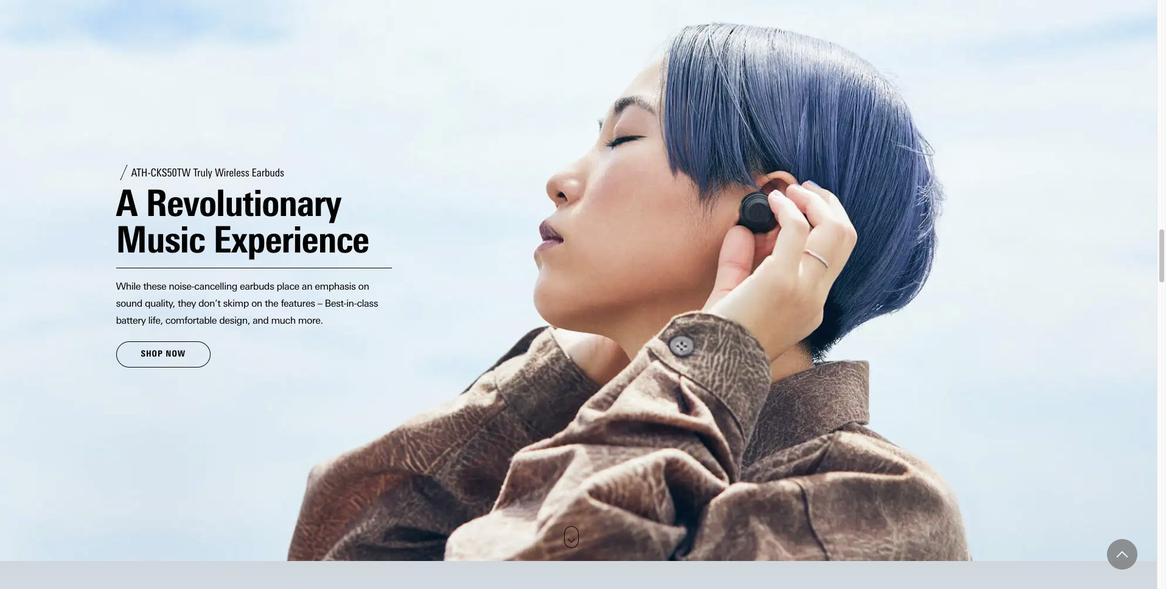 Task type: locate. For each thing, give the bounding box(es) containing it.
on left the
[[251, 298, 262, 309]]

headphones |audio-technica image
[[0, 0, 1157, 561]]

on up class
[[358, 281, 369, 292]]

on
[[358, 281, 369, 292], [251, 298, 262, 309]]

now
[[166, 349, 186, 359]]

shop now link
[[116, 342, 211, 368]]

comfortable
[[165, 315, 217, 326]]

0 horizontal spatial on
[[251, 298, 262, 309]]

noise-
[[169, 281, 194, 292]]

these
[[143, 281, 166, 292]]

while these noise-cancelling earbuds place an emphasis on sound quality, they don't skimp on the features – best-in-class battery life, comfortable design, and much more.
[[116, 281, 378, 326]]

1 horizontal spatial on
[[358, 281, 369, 292]]

the
[[265, 298, 278, 309]]

–
[[318, 298, 322, 309]]

shop
[[141, 349, 163, 359]]

1 vertical spatial on
[[251, 298, 262, 309]]

skimp
[[223, 298, 249, 309]]

earbuds
[[240, 281, 274, 292]]

class
[[357, 298, 378, 309]]

quality,
[[145, 298, 175, 309]]



Task type: describe. For each thing, give the bounding box(es) containing it.
and
[[253, 315, 269, 326]]

shop now
[[141, 349, 186, 359]]

emphasis
[[315, 281, 356, 292]]

they
[[178, 298, 196, 309]]

0 vertical spatial on
[[358, 281, 369, 292]]

cancelling
[[194, 281, 237, 292]]

best-
[[325, 298, 346, 309]]

much
[[271, 315, 296, 326]]

an
[[302, 281, 312, 292]]

in-
[[346, 298, 357, 309]]

design,
[[219, 315, 250, 326]]

while
[[116, 281, 141, 292]]

battery
[[116, 315, 146, 326]]

arrow up image
[[1117, 549, 1128, 560]]

place
[[277, 281, 299, 292]]

shop now button
[[116, 342, 211, 368]]

life,
[[148, 315, 163, 326]]

sound
[[116, 298, 142, 309]]

more.
[[298, 315, 323, 326]]

don't
[[198, 298, 221, 309]]

features
[[281, 298, 315, 309]]



Task type: vqa. For each thing, say whether or not it's contained in the screenshot.
ATH AD900X image
no



